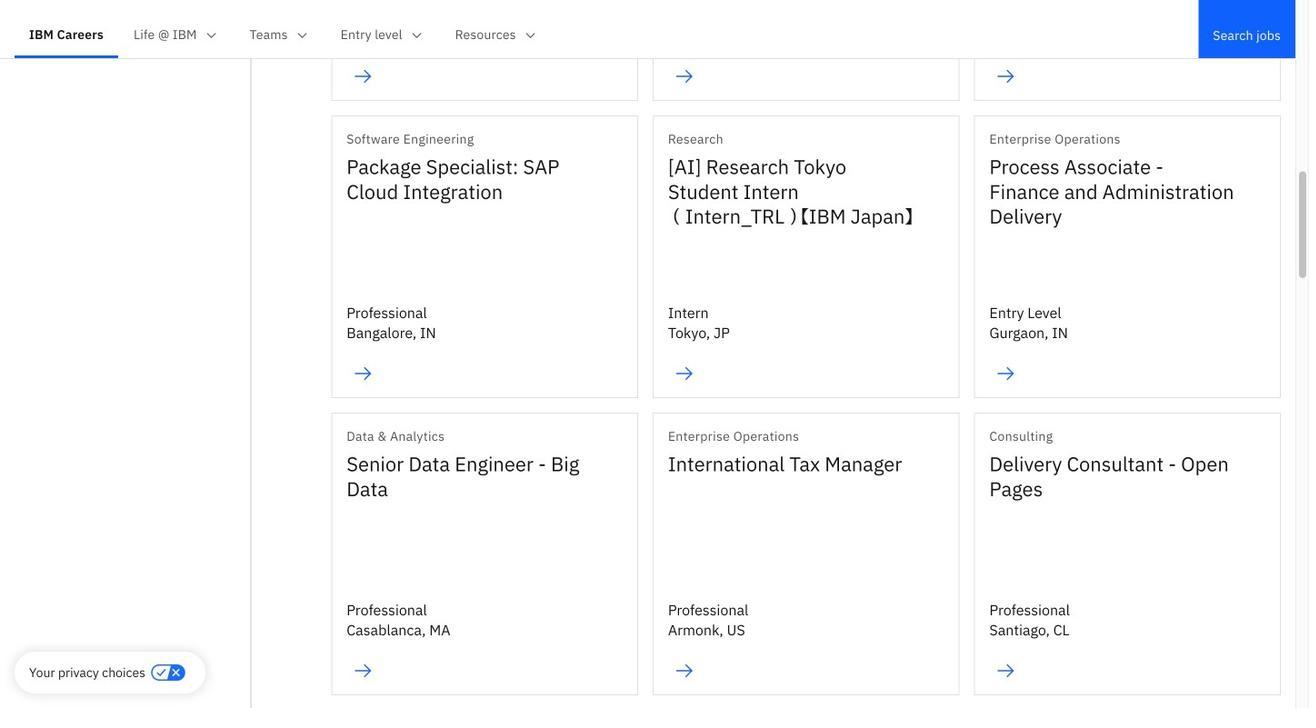 Task type: vqa. For each thing, say whether or not it's contained in the screenshot.
Your privacy choices element
yes



Task type: describe. For each thing, give the bounding box(es) containing it.
your privacy choices element
[[29, 663, 146, 683]]



